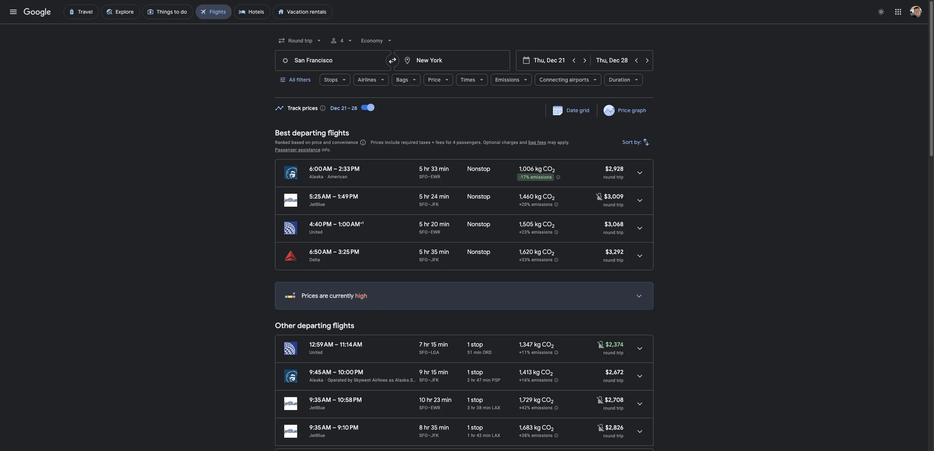 Task type: vqa. For each thing, say whether or not it's contained in the screenshot.
HR inside the the 5 hr 24 min SFO – JFK
yes



Task type: locate. For each thing, give the bounding box(es) containing it.
1 jfk from the top
[[431, 202, 439, 207]]

1 vertical spatial departing
[[297, 322, 331, 331]]

emissions down 1,347 kg co 2
[[532, 351, 553, 356]]

lax right 43
[[492, 434, 501, 439]]

co up '+33% emissions'
[[543, 249, 552, 256]]

0 horizontal spatial +
[[360, 221, 362, 226]]

1 inside 1 stop 3 hr 38 min lax
[[468, 397, 470, 405]]

1 vertical spatial ewr
[[431, 230, 441, 235]]

0 vertical spatial 35
[[431, 249, 438, 256]]

assistance
[[298, 148, 321, 153]]

– down total duration 5 hr 35 min. element
[[428, 258, 431, 263]]

ewr inside the "5 hr 33 min sfo – ewr"
[[431, 175, 441, 180]]

0 vertical spatial 4
[[341, 38, 344, 44]]

stop inside 1 stop 2 hr 47 min psp
[[471, 369, 483, 377]]

Departure time: 4:40 PM. text field
[[310, 221, 332, 229]]

2 united from the top
[[310, 351, 323, 356]]

0 horizontal spatial price
[[428, 77, 441, 83]]

min right 47
[[483, 378, 491, 384]]

3 jetblue from the top
[[310, 434, 325, 439]]

2 vertical spatial this price for this flight doesn't include overhead bin access. if you need a carry-on bag, use the bags filter to update prices. image
[[597, 424, 606, 433]]

5 left 24
[[420, 193, 423, 201]]

hr left 24
[[424, 193, 430, 201]]

date grid button
[[548, 104, 596, 117]]

1 right 1:00 am
[[362, 221, 364, 226]]

0 vertical spatial united
[[310, 230, 323, 235]]

stop inside '1 stop 1 hr 43 min lax'
[[471, 425, 483, 432]]

trip inside '$3,068 round trip'
[[617, 230, 624, 236]]

1 inside 1 stop 2 hr 47 min psp
[[468, 369, 470, 377]]

co for 1,347
[[542, 342, 552, 349]]

$3,009
[[604, 193, 624, 201]]

flight details. leaves san francisco international airport at 6:50 am on thursday, december 21 and arrives at john f. kennedy international airport at 3:25 pm on thursday, december 21. image
[[631, 247, 649, 265]]

1 round from the top
[[604, 175, 616, 180]]

lax inside '1 stop 1 hr 43 min lax'
[[492, 434, 501, 439]]

5 inside the 5 hr 35 min sfo – jfk
[[420, 249, 423, 256]]

35 for 5
[[431, 249, 438, 256]]

kg for 1,460
[[535, 193, 542, 201]]

3
[[468, 406, 470, 411]]

– left 1:00 am
[[333, 221, 337, 229]]

hr inside the "5 hr 33 min sfo – ewr"
[[424, 166, 430, 173]]

1 vertical spatial price
[[618, 107, 631, 114]]

ewr
[[431, 175, 441, 180], [431, 230, 441, 235], [431, 406, 441, 411]]

sfo
[[420, 175, 428, 180], [420, 202, 428, 207], [420, 230, 428, 235], [420, 258, 428, 263], [420, 351, 428, 356], [420, 378, 428, 384], [420, 406, 428, 411], [420, 434, 428, 439]]

None field
[[275, 34, 326, 47], [359, 34, 397, 47], [275, 34, 326, 47], [359, 34, 397, 47]]

1 jetblue from the top
[[310, 202, 325, 207]]

9:45 am
[[310, 369, 332, 377]]

9:35 am inside 9:35 am – 10:58 pm jetblue
[[310, 397, 331, 405]]

6:00 am
[[310, 166, 332, 173]]

5
[[420, 166, 423, 173], [420, 193, 423, 201], [420, 221, 423, 229], [420, 249, 423, 256]]

round trip
[[604, 203, 624, 208], [604, 351, 624, 356], [604, 406, 624, 412], [604, 434, 624, 439]]

trip
[[617, 175, 624, 180], [617, 203, 624, 208], [617, 230, 624, 236], [617, 258, 624, 263], [617, 351, 624, 356], [617, 379, 624, 384], [617, 406, 624, 412], [617, 434, 624, 439]]

1 nonstop flight. element from the top
[[468, 166, 491, 174]]

35 inside 8 hr 35 min sfo – jfk
[[431, 425, 438, 432]]

2 for 1,006
[[553, 168, 555, 174]]

Departure time: 6:00 AM. text field
[[310, 166, 332, 173]]

jfk inside 5 hr 24 min sfo – jfk
[[431, 202, 439, 207]]

Departure text field
[[534, 51, 568, 71]]

this price for this flight doesn't include overhead bin access. if you need a carry-on bag, use the bags filter to update prices. image down this price for this flight doesn't include overhead bin access. if you need a carry-on bag, use the bags filter to update prices. icon at right
[[597, 424, 606, 433]]

min
[[439, 166, 449, 173], [439, 193, 449, 201], [440, 221, 450, 229], [439, 249, 449, 256], [438, 342, 448, 349], [474, 351, 482, 356], [438, 369, 448, 377], [483, 378, 491, 384], [442, 397, 452, 405], [483, 406, 491, 411], [439, 425, 449, 432], [483, 434, 491, 439]]

other
[[275, 322, 296, 331]]

kg up +23% emissions
[[535, 221, 542, 229]]

2 and from the left
[[520, 140, 528, 145]]

required
[[401, 140, 418, 145]]

2 5 from the top
[[420, 193, 423, 201]]

9:35 am for 10:58 pm
[[310, 397, 331, 405]]

Departure time: 9:35 AM. text field
[[310, 397, 331, 405]]

Return text field
[[597, 51, 631, 71]]

3 1 stop flight. element from the top
[[468, 397, 483, 406]]

jfk inside 8 hr 35 min sfo – jfk
[[431, 434, 439, 439]]

4 inside prices include required taxes + fees for 4 passengers. optional charges and bag fees may apply. passenger assistance
[[453, 140, 456, 145]]

35 inside the 5 hr 35 min sfo – jfk
[[431, 249, 438, 256]]

1 vertical spatial 9:35 am
[[310, 425, 331, 432]]

None text field
[[394, 50, 510, 71]]

kg inside 1,460 kg co 2
[[535, 193, 542, 201]]

co inside 1,006 kg co 2
[[543, 166, 553, 173]]

kg inside the 1,505 kg co 2
[[535, 221, 542, 229]]

6 trip from the top
[[617, 379, 624, 384]]

– right departure time: 9:35 am. text field
[[333, 397, 336, 405]]

flights for best departing flights
[[328, 129, 349, 138]]

emissions for 1,460
[[532, 202, 553, 208]]

ewr down 23
[[431, 406, 441, 411]]

0 vertical spatial airlines
[[358, 77, 377, 83]]

nonstop for 5 hr 33 min
[[468, 166, 491, 173]]

round
[[604, 175, 616, 180], [604, 203, 616, 208], [604, 230, 616, 236], [604, 258, 616, 263], [604, 351, 616, 356], [604, 379, 616, 384], [604, 406, 616, 412], [604, 434, 616, 439]]

leaves san francisco international airport at 4:40 pm on thursday, december 21 and arrives at newark liberty international airport at 1:00 am on friday, december 22. element
[[310, 221, 364, 229]]

0 vertical spatial departing
[[292, 129, 326, 138]]

min down the 5 hr 20 min sfo – ewr
[[439, 249, 449, 256]]

2 left 47
[[468, 378, 470, 384]]

this price for this flight doesn't include overhead bin access. if you need a carry-on bag, use the bags filter to update prices. image for $2,374
[[597, 341, 606, 350]]

6 round from the top
[[604, 379, 616, 384]]

1 sfo from the top
[[420, 175, 428, 180]]

2 for 1,413
[[551, 372, 553, 378]]

sfo inside 9 hr 15 min sfo – jfk
[[420, 378, 428, 384]]

15 right 9
[[431, 369, 437, 377]]

8 trip from the top
[[617, 434, 624, 439]]

min inside 5 hr 24 min sfo – jfk
[[439, 193, 449, 201]]

8 sfo from the top
[[420, 434, 428, 439]]

5 left 33
[[420, 166, 423, 173]]

4:40 pm – 1:00 am + 1
[[310, 221, 364, 229]]

35 right '8'
[[431, 425, 438, 432]]

co for 1,620
[[543, 249, 552, 256]]

4 stop from the top
[[471, 425, 483, 432]]

3 round from the top
[[604, 230, 616, 236]]

ewr down 20
[[431, 230, 441, 235]]

2 round trip from the top
[[604, 351, 624, 356]]

nonstop flight. element
[[468, 166, 491, 174], [468, 193, 491, 202], [468, 221, 491, 230], [468, 249, 491, 257]]

 image
[[325, 175, 326, 180]]

kg up +16% emissions
[[534, 369, 540, 377]]

kg up +11% emissions
[[535, 342, 541, 349]]

and left bag
[[520, 140, 528, 145]]

1 5 from the top
[[420, 166, 423, 173]]

1 up "3"
[[468, 397, 470, 405]]

2 jfk from the top
[[431, 258, 439, 263]]

hr inside the 5 hr 35 min sfo – jfk
[[424, 249, 430, 256]]

1 9:35 am from the top
[[310, 397, 331, 405]]

2 up +38% emissions
[[552, 427, 554, 434]]

20
[[431, 221, 438, 229]]

4:40 pm
[[310, 221, 332, 229]]

trip down the 3292 us dollars text box
[[617, 258, 624, 263]]

kg inside 1,729 kg co 2
[[534, 397, 541, 405]]

– left 1:49 pm
[[333, 193, 336, 201]]

hr for 7 hr 15 min
[[424, 342, 430, 349]]

jetblue inside 9:35 am – 9:10 pm jetblue
[[310, 434, 325, 439]]

$2,708
[[605, 397, 624, 405]]

sfo inside 7 hr 15 min sfo – lga
[[420, 351, 428, 356]]

min inside 9 hr 15 min sfo – jfk
[[438, 369, 448, 377]]

prices left are
[[302, 293, 318, 300]]

1 35 from the top
[[431, 249, 438, 256]]

hr right 9
[[424, 369, 430, 377]]

passenger assistance button
[[275, 148, 321, 153]]

hr inside 8 hr 35 min sfo – jfk
[[424, 425, 430, 432]]

kg up +20% emissions
[[535, 193, 542, 201]]

4 nonstop from the top
[[468, 249, 491, 256]]

min for 5 hr 24 min
[[439, 193, 449, 201]]

min inside 8 hr 35 min sfo – jfk
[[439, 425, 449, 432]]

emissions for 1,683
[[532, 434, 553, 439]]

5 round from the top
[[604, 351, 616, 356]]

lax for 1,729
[[492, 406, 501, 411]]

1
[[362, 221, 364, 226], [468, 342, 470, 349], [468, 369, 470, 377], [468, 397, 470, 405], [468, 425, 470, 432], [468, 434, 470, 439]]

1,683 kg co 2
[[519, 425, 554, 434]]

jfk inside the 5 hr 35 min sfo – jfk
[[431, 258, 439, 263]]

kg for 1,683
[[534, 425, 541, 432]]

1 horizontal spatial +
[[432, 140, 435, 145]]

15 up lga
[[431, 342, 437, 349]]

Arrival time: 1:49 PM. text field
[[338, 193, 358, 201]]

all
[[289, 77, 295, 83]]

min for 1 stop
[[474, 351, 482, 356]]

–
[[334, 166, 337, 173], [428, 175, 431, 180], [333, 193, 336, 201], [428, 202, 431, 207], [333, 221, 337, 229], [428, 230, 431, 235], [333, 249, 337, 256], [428, 258, 431, 263], [335, 342, 339, 349], [428, 351, 431, 356], [333, 369, 337, 377], [428, 378, 431, 384], [333, 397, 336, 405], [428, 406, 431, 411], [333, 425, 336, 432], [428, 434, 431, 439]]

3 stop from the top
[[471, 397, 483, 405]]

1,683
[[519, 425, 533, 432]]

1 vertical spatial flights
[[333, 322, 355, 331]]

total duration 5 hr 20 min. element
[[420, 221, 468, 230]]

15 inside 7 hr 15 min sfo – lga
[[431, 342, 437, 349]]

0 vertical spatial ewr
[[431, 175, 441, 180]]

1 fees from the left
[[436, 140, 445, 145]]

co for 1,729
[[542, 397, 551, 405]]

2
[[553, 168, 555, 174], [552, 196, 555, 202], [552, 223, 555, 230], [552, 251, 555, 257], [552, 344, 554, 350], [551, 372, 553, 378], [468, 378, 470, 384], [551, 400, 554, 406], [552, 427, 554, 434]]

Arrival time: 11:14 AM. text field
[[340, 342, 363, 349]]

None text field
[[275, 50, 391, 71]]

emissions down 1,729 kg co 2
[[532, 406, 553, 411]]

2 right 1,006
[[553, 168, 555, 174]]

jetblue
[[310, 202, 325, 207], [310, 406, 325, 411], [310, 434, 325, 439]]

trip down $2,928
[[617, 175, 624, 180]]

kg for 1,347
[[535, 342, 541, 349]]

min right 23
[[442, 397, 452, 405]]

jetblue for 1:49 pm
[[310, 202, 325, 207]]

1,347 kg co 2
[[519, 342, 554, 350]]

1 vertical spatial united
[[310, 351, 323, 356]]

10:00 pm
[[338, 369, 364, 377]]

0 horizontal spatial fees
[[436, 140, 445, 145]]

2 ewr from the top
[[431, 230, 441, 235]]

price right the bags popup button
[[428, 77, 441, 83]]

0 vertical spatial +
[[432, 140, 435, 145]]

1 horizontal spatial fees
[[538, 140, 547, 145]]

departing for best
[[292, 129, 326, 138]]

2 vertical spatial jetblue
[[310, 434, 325, 439]]

0 vertical spatial price
[[428, 77, 441, 83]]

2 stop from the top
[[471, 369, 483, 377]]

flight details. leaves san francisco international airport at 9:35 am on thursday, december 21 and arrives at newark liberty international airport at 10:58 pm on thursday, december 21. image
[[631, 396, 649, 414]]

5 sfo from the top
[[420, 351, 428, 356]]

1 stop flight. element
[[468, 342, 483, 350], [468, 369, 483, 378], [468, 397, 483, 406], [468, 425, 483, 433]]

9:35 am inside 9:35 am – 9:10 pm jetblue
[[310, 425, 331, 432]]

min right 38
[[483, 406, 491, 411]]

hr for 5 hr 33 min
[[424, 166, 430, 173]]

1 1 stop flight. element from the top
[[468, 342, 483, 350]]

round trip down 2708 us dollars text box
[[604, 406, 624, 412]]

1 vertical spatial 15
[[431, 369, 437, 377]]

hr for 5 hr 24 min
[[424, 193, 430, 201]]

1,620
[[519, 249, 534, 256]]

+33%
[[519, 258, 531, 263]]

2 1 stop flight. element from the top
[[468, 369, 483, 378]]

round down 3068 us dollars text box
[[604, 230, 616, 236]]

2 9:35 am from the top
[[310, 425, 331, 432]]

min inside 1 stop 2 hr 47 min psp
[[483, 378, 491, 384]]

sfo down total duration 5 hr 33 min. element on the top of the page
[[420, 175, 428, 180]]

1 inside 4:40 pm – 1:00 am + 1
[[362, 221, 364, 226]]

round trip down $2,826 text box
[[604, 434, 624, 439]]

price for price graph
[[618, 107, 631, 114]]

hr for 10 hr 23 min
[[427, 397, 433, 405]]

1 stop flight. element for 7 hr 15 min
[[468, 342, 483, 350]]

+23%
[[519, 230, 531, 235]]

sfo inside the 5 hr 20 min sfo – ewr
[[420, 230, 428, 235]]

1 vertical spatial +
[[360, 221, 362, 226]]

stop for 10 hr 23 min
[[471, 397, 483, 405]]

1 horizontal spatial prices
[[371, 140, 384, 145]]

emissions down the 1,505 kg co 2
[[532, 230, 553, 235]]

hr left 20
[[424, 221, 430, 229]]

prices
[[303, 105, 318, 112]]

1 stop from the top
[[471, 342, 483, 349]]

+20%
[[519, 202, 531, 208]]

1 vertical spatial 35
[[431, 425, 438, 432]]

nonstop flight. element for 5 hr 20 min
[[468, 221, 491, 230]]

co up +16% emissions
[[541, 369, 551, 377]]

1 ewr from the top
[[431, 175, 441, 180]]

ewr inside 10 hr 23 min sfo – ewr
[[431, 406, 441, 411]]

2 lax from the top
[[492, 434, 501, 439]]

1,006 kg co 2
[[519, 166, 555, 174]]

ewr for 33
[[431, 175, 441, 180]]

1,505 kg co 2
[[519, 221, 555, 230]]

– inside 6:50 am – 3:25 pm delta
[[333, 249, 337, 256]]

departing up on
[[292, 129, 326, 138]]

united down 4:40 pm
[[310, 230, 323, 235]]

price button
[[424, 71, 454, 89]]

$3,292 round trip
[[604, 249, 624, 263]]

co for 1,006
[[543, 166, 553, 173]]

this price for this flight doesn't include overhead bin access. if you need a carry-on bag, use the bags filter to update prices. image for $3,009
[[596, 193, 604, 201]]

5 left 20
[[420, 221, 423, 229]]

connecting airports button
[[535, 71, 602, 89]]

min for 5 hr 33 min
[[439, 166, 449, 173]]

leaves san francisco international airport at 9:35 am on thursday, december 21 and arrives at john f. kennedy international airport at 9:10 pm on thursday, december 21. element
[[310, 425, 359, 432]]

airlines inside airlines popup button
[[358, 77, 377, 83]]

2374 US dollars text field
[[606, 342, 624, 349]]

2 for 1,347
[[552, 344, 554, 350]]

$3,068
[[605, 221, 624, 229]]

hr right "3"
[[471, 406, 476, 411]]

co
[[543, 166, 553, 173], [543, 193, 552, 201], [543, 221, 552, 229], [543, 249, 552, 256], [542, 342, 552, 349], [541, 369, 551, 377], [542, 397, 551, 405], [542, 425, 552, 432]]

sfo for 5 hr 35 min
[[420, 258, 428, 263]]

– down the total duration 5 hr 24 min. element
[[428, 202, 431, 207]]

jfk inside 9 hr 15 min sfo – jfk
[[431, 378, 439, 384]]

47
[[477, 378, 482, 384]]

co inside 1,347 kg co 2
[[542, 342, 552, 349]]

sfo for 10 hr 23 min
[[420, 406, 428, 411]]

hr inside 7 hr 15 min sfo – lga
[[424, 342, 430, 349]]

1 stop flight. element up 47
[[468, 369, 483, 378]]

co for 1,460
[[543, 193, 552, 201]]

include
[[385, 140, 400, 145]]

sfo down total duration 5 hr 20 min. element
[[420, 230, 428, 235]]

layover (1 of 1) is a 3 hr 38 min layover at los angeles international airport in los angeles. element
[[468, 406, 516, 412]]

0 horizontal spatial prices
[[302, 293, 318, 300]]

2 up +20% emissions
[[552, 196, 555, 202]]

co up -17% emissions
[[543, 166, 553, 173]]

1 horizontal spatial and
[[520, 140, 528, 145]]

1 stop 3 hr 38 min lax
[[468, 397, 501, 411]]

united
[[310, 230, 323, 235], [310, 351, 323, 356]]

2 up +16% emissions
[[551, 372, 553, 378]]

3 nonstop flight. element from the top
[[468, 221, 491, 230]]

4 sfo from the top
[[420, 258, 428, 263]]

None search field
[[275, 32, 654, 98]]

total duration 8 hr 35 min. element
[[420, 425, 468, 433]]

emissions down 1,683 kg co 2
[[532, 434, 553, 439]]

1 for 10 hr 23 min
[[468, 397, 470, 405]]

sfo inside 8 hr 35 min sfo – jfk
[[420, 434, 428, 439]]

flights up convenience
[[328, 129, 349, 138]]

stop
[[471, 342, 483, 349], [471, 369, 483, 377], [471, 397, 483, 405], [471, 425, 483, 432]]

15 inside 9 hr 15 min sfo – jfk
[[431, 369, 437, 377]]

Arrival time: 1:00 AM on  Friday, December 22. text field
[[338, 221, 364, 229]]

Arrival time: 10:58 PM. text field
[[338, 397, 362, 405]]

round down $2,672 text box
[[604, 379, 616, 384]]

Departure time: 6:50 AM. text field
[[310, 249, 332, 256]]

+
[[432, 140, 435, 145], [360, 221, 362, 226]]

2 sfo from the top
[[420, 202, 428, 207]]

2 inside 1,620 kg co 2
[[552, 251, 555, 257]]

0 horizontal spatial 4
[[341, 38, 344, 44]]

airlines button
[[354, 71, 389, 89]]

2 vertical spatial ewr
[[431, 406, 441, 411]]

co inside the 1,505 kg co 2
[[543, 221, 552, 229]]

9:35 am down departure time: 9:35 am. text field
[[310, 425, 331, 432]]

5 for 5 hr 33 min
[[420, 166, 423, 173]]

apply.
[[558, 140, 570, 145]]

10
[[420, 397, 426, 405]]

1 united from the top
[[310, 230, 323, 235]]

sfo down '8'
[[420, 434, 428, 439]]

0 vertical spatial jetblue
[[310, 202, 325, 207]]

Arrival time: 2:33 PM. text field
[[339, 166, 360, 173]]

price left the graph
[[618, 107, 631, 114]]

co inside 1,729 kg co 2
[[542, 397, 551, 405]]

sfo down total duration 5 hr 35 min. element
[[420, 258, 428, 263]]

24
[[431, 193, 438, 201]]

stops
[[324, 77, 338, 83]]

5 hr 33 min sfo – ewr
[[420, 166, 449, 180]]

hr inside '1 stop 1 hr 43 min lax'
[[471, 434, 476, 439]]

min right 51
[[474, 351, 482, 356]]

alaska for 6:00 am – 2:33 pm
[[310, 175, 324, 180]]

1 vertical spatial 4
[[453, 140, 456, 145]]

kg inside 1,683 kg co 2
[[534, 425, 541, 432]]

1 nonstop from the top
[[468, 166, 491, 173]]

2 up +23% emissions
[[552, 223, 555, 230]]

find the best price region
[[275, 99, 654, 123]]

lax inside 1 stop 3 hr 38 min lax
[[492, 406, 501, 411]]

2 jetblue from the top
[[310, 406, 325, 411]]

1 vertical spatial jetblue
[[310, 406, 325, 411]]

1 left 43
[[468, 434, 470, 439]]

1 vertical spatial lax
[[492, 434, 501, 439]]

sfo inside 10 hr 23 min sfo – ewr
[[420, 406, 428, 411]]

0 vertical spatial this price for this flight doesn't include overhead bin access. if you need a carry-on bag, use the bags filter to update prices. image
[[596, 193, 604, 201]]

bag
[[529, 140, 537, 145]]

airlines right stops popup button
[[358, 77, 377, 83]]

3:25 pm
[[338, 249, 360, 256]]

4 nonstop flight. element from the top
[[468, 249, 491, 257]]

jetblue inside 9:35 am – 10:58 pm jetblue
[[310, 406, 325, 411]]

9:35 am – 9:10 pm jetblue
[[310, 425, 359, 439]]

main content
[[275, 99, 654, 452]]

4 jfk from the top
[[431, 434, 439, 439]]

bags button
[[392, 71, 421, 89]]

nonstop flight. element for 5 hr 33 min
[[468, 166, 491, 174]]

hr left 47
[[471, 378, 476, 384]]

– inside the 5 hr 35 min sfo – jfk
[[428, 258, 431, 263]]

hr for 8 hr 35 min
[[424, 425, 430, 432]]

kg up '+33% emissions'
[[535, 249, 541, 256]]

kg up +38% emissions
[[534, 425, 541, 432]]

hr inside the 5 hr 20 min sfo – ewr
[[424, 221, 430, 229]]

33
[[431, 166, 438, 173]]

1 stop flight. element up 38
[[468, 397, 483, 406]]

Arrival time: 9:10 PM. text field
[[338, 425, 359, 432]]

2 35 from the top
[[431, 425, 438, 432]]

departing up 12:59 am
[[297, 322, 331, 331]]

hr right 7
[[424, 342, 430, 349]]

min right '8'
[[439, 425, 449, 432]]

flight details. leaves san francisco international airport at 5:25 am on thursday, december 21 and arrives at john f. kennedy international airport at 1:49 pm on thursday, december 21. image
[[631, 192, 649, 210]]

2 nonstop from the top
[[468, 193, 491, 201]]

2 for 1,620
[[552, 251, 555, 257]]

min for 9 hr 15 min
[[438, 369, 448, 377]]

sfo down 9
[[420, 378, 428, 384]]

2 round from the top
[[604, 203, 616, 208]]

min for 7 hr 15 min
[[438, 342, 448, 349]]

15 for 7
[[431, 342, 437, 349]]

5 down the 5 hr 20 min sfo – ewr
[[420, 249, 423, 256]]

co for 1,683
[[542, 425, 552, 432]]

1,729
[[519, 397, 533, 405]]

1 inside 1 stop 51 min ord
[[468, 342, 470, 349]]

43
[[477, 434, 482, 439]]

kg inside 1,413 kg co 2
[[534, 369, 540, 377]]

duration button
[[605, 71, 643, 89]]

0 vertical spatial prices
[[371, 140, 384, 145]]

2 inside 1,006 kg co 2
[[553, 168, 555, 174]]

min inside the 5 hr 35 min sfo – jfk
[[439, 249, 449, 256]]

emissions for 1,347
[[532, 351, 553, 356]]

4 round trip from the top
[[604, 434, 624, 439]]

0 vertical spatial 9:35 am
[[310, 397, 331, 405]]

23
[[434, 397, 440, 405]]

1 stop flight. element up 43
[[468, 425, 483, 433]]

jfk down 24
[[431, 202, 439, 207]]

jetblue down departure time: 9:35 am. text box at the left bottom
[[310, 434, 325, 439]]

jfk down total duration 9 hr 15 min. 'element'
[[431, 378, 439, 384]]

sfo down "10"
[[420, 406, 428, 411]]

this price for this flight doesn't include overhead bin access. if you need a carry-on bag, use the bags filter to update prices. image
[[596, 193, 604, 201], [597, 341, 606, 350], [597, 424, 606, 433]]

6:00 am – 2:33 pm
[[310, 166, 360, 173]]

– down total duration 9 hr 15 min. 'element'
[[428, 378, 431, 384]]

stop for 9 hr 15 min
[[471, 369, 483, 377]]

5 inside the "5 hr 33 min sfo – ewr"
[[420, 166, 423, 173]]

jetblue down departure time: 9:35 am. text field
[[310, 406, 325, 411]]

1 vertical spatial this price for this flight doesn't include overhead bin access. if you need a carry-on bag, use the bags filter to update prices. image
[[597, 341, 606, 350]]

5 inside 5 hr 24 min sfo – jfk
[[420, 193, 423, 201]]

hr inside 9 hr 15 min sfo – jfk
[[424, 369, 430, 377]]

2 nonstop flight. element from the top
[[468, 193, 491, 202]]

based
[[292, 140, 304, 145]]

min inside the 5 hr 20 min sfo – ewr
[[440, 221, 450, 229]]

jetblue inside 5:25 am – 1:49 pm jetblue
[[310, 202, 325, 207]]

4 trip from the top
[[617, 258, 624, 263]]

min inside 1 stop 3 hr 38 min lax
[[483, 406, 491, 411]]

– left '9:10 pm' text box
[[333, 425, 336, 432]]

1,413
[[519, 369, 532, 377]]

emissions down 1,460 kg co 2
[[532, 202, 553, 208]]

1 stop 51 min ord
[[468, 342, 492, 356]]

united down 12:59 am
[[310, 351, 323, 356]]

min for 10 hr 23 min
[[442, 397, 452, 405]]

17%
[[521, 175, 530, 180]]

loading results progress bar
[[0, 24, 929, 25]]

hr inside 5 hr 24 min sfo – jfk
[[424, 193, 430, 201]]

2 inside 1,413 kg co 2
[[551, 372, 553, 378]]

best
[[275, 129, 291, 138]]

35 for 8
[[431, 425, 438, 432]]

1 trip from the top
[[617, 175, 624, 180]]

swap origin and destination. image
[[388, 56, 397, 65]]

4 round from the top
[[604, 258, 616, 263]]

2 for 1,683
[[552, 427, 554, 434]]

kg inside 1,347 kg co 2
[[535, 342, 541, 349]]

1 vertical spatial prices
[[302, 293, 318, 300]]

price inside 'button'
[[618, 107, 631, 114]]

co inside 1,620 kg co 2
[[543, 249, 552, 256]]

flight details. leaves san francisco international airport at 12:59 am on thursday, december 21 and arrives at laguardia airport at 11:14 am on thursday, december 21. image
[[631, 340, 649, 358]]

3 nonstop from the top
[[468, 221, 491, 229]]

sfo down the total duration 5 hr 24 min. element
[[420, 202, 428, 207]]

1 vertical spatial airlines
[[372, 378, 388, 384]]

alaska for 9:45 am – 10:00 pm
[[310, 378, 324, 384]]

3 round trip from the top
[[604, 406, 624, 412]]

operated
[[328, 378, 347, 384]]

nonstop for 5 hr 24 min
[[468, 193, 491, 201]]

1:00 am
[[338, 221, 360, 229]]

layover (1 of 1) is a 2 hr 47 min layover at palm springs international airport in palm springs. element
[[468, 378, 516, 384]]

3 jfk from the top
[[431, 378, 439, 384]]

0 vertical spatial flights
[[328, 129, 349, 138]]

3 trip from the top
[[617, 230, 624, 236]]

prices
[[371, 140, 384, 145], [302, 293, 318, 300]]

1 and from the left
[[323, 140, 331, 145]]

min for 8 hr 35 min
[[439, 425, 449, 432]]

prices inside prices include required taxes + fees for 4 passengers. optional charges and bag fees may apply. passenger assistance
[[371, 140, 384, 145]]

stop up 51
[[471, 342, 483, 349]]

sfo inside the 5 hr 35 min sfo – jfk
[[420, 258, 428, 263]]

– down the total duration 8 hr 35 min. element
[[428, 434, 431, 439]]

6 sfo from the top
[[420, 378, 428, 384]]

prices right learn more about ranking image
[[371, 140, 384, 145]]

0 horizontal spatial and
[[323, 140, 331, 145]]

– inside 9:35 am – 10:58 pm jetblue
[[333, 397, 336, 405]]

fees
[[436, 140, 445, 145], [538, 140, 547, 145]]

3 sfo from the top
[[420, 230, 428, 235]]

4 1 stop flight. element from the top
[[468, 425, 483, 433]]

7 sfo from the top
[[420, 406, 428, 411]]

ewr down 33
[[431, 175, 441, 180]]

Arrival time: 3:25 PM. text field
[[338, 249, 360, 256]]

+33% emissions
[[519, 258, 553, 263]]

learn more about ranking image
[[360, 139, 366, 146]]

4 5 from the top
[[420, 249, 423, 256]]

min right 33
[[439, 166, 449, 173]]

1 horizontal spatial 4
[[453, 140, 456, 145]]

taxes
[[420, 140, 431, 145]]

flight details. leaves san francisco international airport at 9:35 am on thursday, december 21 and arrives at john f. kennedy international airport at 9:10 pm on thursday, december 21. image
[[631, 423, 649, 441]]

emissions for 1,729
[[532, 406, 553, 411]]

+16%
[[519, 378, 531, 384]]

1 horizontal spatial price
[[618, 107, 631, 114]]

sort by:
[[623, 139, 642, 146]]

3 ewr from the top
[[431, 406, 441, 411]]

emissions down 1,620 kg co 2
[[532, 258, 553, 263]]

1 lax from the top
[[492, 406, 501, 411]]

hr right "10"
[[427, 397, 433, 405]]

3292 US dollars text field
[[606, 249, 624, 256]]

min inside the "5 hr 33 min sfo – ewr"
[[439, 166, 449, 173]]

8 hr 35 min sfo – jfk
[[420, 425, 449, 439]]

1 down 51
[[468, 369, 470, 377]]

hr inside 10 hr 23 min sfo – ewr
[[427, 397, 433, 405]]

alaska
[[310, 175, 324, 180], [310, 378, 324, 384], [395, 378, 409, 384]]

1 stop flight. element up 51
[[468, 342, 483, 350]]

5 inside the 5 hr 20 min sfo – ewr
[[420, 221, 423, 229]]

 image
[[325, 378, 326, 384]]

3 5 from the top
[[420, 221, 423, 229]]

min inside 1 stop 51 min ord
[[474, 351, 482, 356]]

nonstop flight. element for 5 hr 24 min
[[468, 193, 491, 202]]

9:35 am down operated
[[310, 397, 331, 405]]

round down $2,374
[[604, 351, 616, 356]]

sfo inside 5 hr 24 min sfo – jfk
[[420, 202, 428, 207]]

0 vertical spatial lax
[[492, 406, 501, 411]]

emissions for 1,620
[[532, 258, 553, 263]]

0 vertical spatial 15
[[431, 342, 437, 349]]

– down total duration 7 hr 15 min. element
[[428, 351, 431, 356]]

co inside 1,460 kg co 2
[[543, 193, 552, 201]]

– down total duration 5 hr 33 min. element on the top of the page
[[428, 175, 431, 180]]

1 round trip from the top
[[604, 203, 624, 208]]

1 for 7 hr 15 min
[[468, 342, 470, 349]]

learn more about tracked prices image
[[319, 105, 326, 112]]

+11% emissions
[[519, 351, 553, 356]]

min right 43
[[483, 434, 491, 439]]

51
[[468, 351, 473, 356]]

filters
[[297, 77, 311, 83]]

– up american
[[334, 166, 337, 173]]

1 stop 1 hr 43 min lax
[[468, 425, 501, 439]]



Task type: describe. For each thing, give the bounding box(es) containing it.
jfk for 8 hr 35 min
[[431, 434, 439, 439]]

-
[[520, 175, 521, 180]]

min for 5 hr 20 min
[[440, 221, 450, 229]]

9:10 pm
[[338, 425, 359, 432]]

2672 US dollars text field
[[606, 369, 624, 377]]

round trip for $2,826
[[604, 434, 624, 439]]

none text field inside search box
[[275, 50, 391, 71]]

min for 5 hr 35 min
[[439, 249, 449, 256]]

1,460
[[519, 193, 534, 201]]

total duration 9 hr 15 min. element
[[420, 369, 468, 378]]

– inside 7 hr 15 min sfo – lga
[[428, 351, 431, 356]]

Departure time: 9:35 AM. text field
[[310, 425, 331, 432]]

stop for 8 hr 35 min
[[471, 425, 483, 432]]

hr inside 1 stop 3 hr 38 min lax
[[471, 406, 476, 411]]

3009 US dollars text field
[[604, 193, 624, 201]]

alaska right as
[[395, 378, 409, 384]]

5 hr 24 min sfo – jfk
[[420, 193, 449, 207]]

leaves san francisco international airport at 12:59 am on thursday, december 21 and arrives at laguardia airport at 11:14 am on thursday, december 21. element
[[310, 342, 363, 349]]

airports
[[570, 77, 589, 83]]

+38%
[[519, 434, 531, 439]]

co for 1,505
[[543, 221, 552, 229]]

– inside the 5 hr 20 min sfo – ewr
[[428, 230, 431, 235]]

trip inside $2,928 round trip
[[617, 175, 624, 180]]

2 trip from the top
[[617, 203, 624, 208]]

– up operated
[[333, 369, 337, 377]]

1,413 kg co 2
[[519, 369, 553, 378]]

nonstop for 5 hr 35 min
[[468, 249, 491, 256]]

kg for 1,620
[[535, 249, 541, 256]]

bags
[[397, 77, 408, 83]]

emissions for 1,505
[[532, 230, 553, 235]]

high
[[355, 293, 367, 300]]

track prices
[[288, 105, 318, 112]]

– inside 9 hr 15 min sfo – jfk
[[428, 378, 431, 384]]

leaves san francisco international airport at 6:00 am on thursday, december 21 and arrives at newark liberty international airport at 2:33 pm on thursday, december 21. element
[[310, 166, 360, 173]]

main content containing best departing flights
[[275, 99, 654, 452]]

Departure time: 9:45 AM. text field
[[310, 369, 332, 377]]

38
[[477, 406, 482, 411]]

are
[[320, 293, 328, 300]]

lax for 1,683
[[492, 434, 501, 439]]

1 for 8 hr 35 min
[[468, 425, 470, 432]]

1 stop 2 hr 47 min psp
[[468, 369, 501, 384]]

convenience
[[332, 140, 358, 145]]

1,006
[[519, 166, 534, 173]]

main menu image
[[9, 7, 18, 16]]

8
[[420, 425, 423, 432]]

leaves san francisco international airport at 6:50 am on thursday, december 21 and arrives at john f. kennedy international airport at 3:25 pm on thursday, december 21. element
[[310, 249, 360, 256]]

9:35 am for 9:10 pm
[[310, 425, 331, 432]]

emissions down 1,006 kg co 2
[[531, 175, 552, 180]]

all filters
[[289, 77, 311, 83]]

co for 1,413
[[541, 369, 551, 377]]

$2,374
[[606, 342, 624, 349]]

american
[[328, 175, 348, 180]]

$2,928
[[606, 166, 624, 173]]

sfo for 5 hr 20 min
[[420, 230, 428, 235]]

flight details. leaves san francisco international airport at 6:00 am on thursday, december 21 and arrives at newark liberty international airport at 2:33 pm on thursday, december 21. image
[[631, 164, 649, 182]]

3068 US dollars text field
[[605, 221, 624, 229]]

jetblue for 9:10 pm
[[310, 434, 325, 439]]

flights for other departing flights
[[333, 322, 355, 331]]

nonstop flight. element for 5 hr 35 min
[[468, 249, 491, 257]]

flight details. leaves san francisco international airport at 4:40 pm on thursday, december 21 and arrives at newark liberty international airport at 1:00 am on friday, december 22. image
[[631, 220, 649, 237]]

– inside 4:40 pm – 1:00 am + 1
[[333, 221, 337, 229]]

2826 US dollars text field
[[606, 425, 624, 432]]

+ inside 4:40 pm – 1:00 am + 1
[[360, 221, 362, 226]]

– inside 12:59 am – 11:14 am united
[[335, 342, 339, 349]]

nonstop for 5 hr 20 min
[[468, 221, 491, 229]]

ranked based on price and convenience
[[275, 140, 358, 145]]

– inside the "5 hr 33 min sfo – ewr"
[[428, 175, 431, 180]]

+20% emissions
[[519, 202, 553, 208]]

$2,672 round trip
[[604, 369, 624, 384]]

on
[[306, 140, 311, 145]]

round inside $2,928 round trip
[[604, 175, 616, 180]]

total duration 10 hr 23 min. element
[[420, 397, 468, 406]]

kg for 1,006
[[536, 166, 542, 173]]

– inside 8 hr 35 min sfo – jfk
[[428, 434, 431, 439]]

round trip for $2,374
[[604, 351, 624, 356]]

ranked
[[275, 140, 291, 145]]

jetblue for 10:58 pm
[[310, 406, 325, 411]]

united inside 12:59 am – 11:14 am united
[[310, 351, 323, 356]]

5 for 5 hr 20 min
[[420, 221, 423, 229]]

6:50 am – 3:25 pm delta
[[310, 249, 360, 263]]

2 for 1,460
[[552, 196, 555, 202]]

sfo for 7 hr 15 min
[[420, 351, 428, 356]]

flight details. leaves san francisco international airport at 9:45 am on thursday, december 21 and arrives at john f. kennedy international airport at 10:00 pm on thursday, december 21. image
[[631, 368, 649, 386]]

5:25 am
[[310, 193, 331, 201]]

12:59 am
[[310, 342, 334, 349]]

leaves san francisco international airport at 5:25 am on thursday, december 21 and arrives at john f. kennedy international airport at 1:49 pm on thursday, december 21. element
[[310, 193, 358, 201]]

sfo for 8 hr 35 min
[[420, 434, 428, 439]]

hr for 5 hr 20 min
[[424, 221, 430, 229]]

departing for other
[[297, 322, 331, 331]]

emissions for 1,413
[[532, 378, 553, 384]]

9
[[420, 369, 423, 377]]

best departing flights
[[275, 129, 349, 138]]

7
[[420, 342, 423, 349]]

leaves san francisco international airport at 9:35 am on thursday, december 21 and arrives at newark liberty international airport at 10:58 pm on thursday, december 21. element
[[310, 397, 362, 405]]

1,620 kg co 2
[[519, 249, 555, 257]]

price graph button
[[599, 104, 652, 117]]

kg for 1,729
[[534, 397, 541, 405]]

sort
[[623, 139, 633, 146]]

2 inside 1 stop 2 hr 47 min psp
[[468, 378, 470, 384]]

dec 21 – 28
[[331, 105, 358, 112]]

ewr for 23
[[431, 406, 441, 411]]

4 inside popup button
[[341, 38, 344, 44]]

price for price
[[428, 77, 441, 83]]

duration
[[609, 77, 631, 83]]

total duration 5 hr 35 min. element
[[420, 249, 468, 257]]

1 for 9 hr 15 min
[[468, 369, 470, 377]]

trip inside $2,672 round trip
[[617, 379, 624, 384]]

+42% emissions
[[519, 406, 553, 411]]

– inside 9:35 am – 9:10 pm jetblue
[[333, 425, 336, 432]]

1 stop flight. element for 9 hr 15 min
[[468, 369, 483, 378]]

grid
[[580, 107, 590, 114]]

2 for 1,505
[[552, 223, 555, 230]]

sfo for 5 hr 33 min
[[420, 175, 428, 180]]

9:35 am – 10:58 pm jetblue
[[310, 397, 362, 411]]

5 trip from the top
[[617, 351, 624, 356]]

1,729 kg co 2
[[519, 397, 554, 406]]

5:25 am – 1:49 pm jetblue
[[310, 193, 358, 207]]

other departing flights
[[275, 322, 355, 331]]

10 hr 23 min sfo – ewr
[[420, 397, 452, 411]]

11:14 am
[[340, 342, 363, 349]]

2928 US dollars text field
[[606, 166, 624, 173]]

currently
[[330, 293, 354, 300]]

date grid
[[567, 107, 590, 114]]

– inside 5 hr 24 min sfo – jfk
[[428, 202, 431, 207]]

stops button
[[320, 71, 351, 89]]

-17% emissions
[[520, 175, 552, 180]]

7 trip from the top
[[617, 406, 624, 412]]

round inside $3,292 round trip
[[604, 258, 616, 263]]

stop for 7 hr 15 min
[[471, 342, 483, 349]]

airlines inside main content
[[372, 378, 388, 384]]

psp
[[492, 378, 501, 384]]

operated by skywest airlines as alaska skywest
[[328, 378, 428, 384]]

5 for 5 hr 24 min
[[420, 193, 423, 201]]

2708 US dollars text field
[[605, 397, 624, 405]]

total duration 5 hr 24 min. element
[[420, 193, 468, 202]]

change appearance image
[[873, 3, 891, 21]]

by:
[[635, 139, 642, 146]]

21 – 28
[[342, 105, 358, 112]]

8 round from the top
[[604, 434, 616, 439]]

kg for 1,413
[[534, 369, 540, 377]]

emissions
[[495, 77, 520, 83]]

2 fees from the left
[[538, 140, 547, 145]]

round trip for $3,009
[[604, 203, 624, 208]]

round inside $2,672 round trip
[[604, 379, 616, 384]]

Departure time: 5:25 AM. text field
[[310, 193, 331, 201]]

jfk for 9 hr 15 min
[[431, 378, 439, 384]]

– inside 5:25 am – 1:49 pm jetblue
[[333, 193, 336, 201]]

ewr for 20
[[431, 230, 441, 235]]

+ inside prices include required taxes + fees for 4 passengers. optional charges and bag fees may apply. passenger assistance
[[432, 140, 435, 145]]

more details image
[[631, 288, 648, 306]]

trip inside $3,292 round trip
[[617, 258, 624, 263]]

– inside 10 hr 23 min sfo – ewr
[[428, 406, 431, 411]]

graph
[[632, 107, 647, 114]]

may
[[548, 140, 557, 145]]

1,347
[[519, 342, 533, 349]]

round trip for $2,708
[[604, 406, 624, 412]]

1,505
[[519, 221, 534, 229]]

sfo for 9 hr 15 min
[[420, 378, 428, 384]]

dec
[[331, 105, 340, 112]]

hr for 9 hr 15 min
[[424, 369, 430, 377]]

Departure time: 12:59 AM. text field
[[310, 342, 334, 349]]

connecting
[[540, 77, 568, 83]]

7 hr 15 min sfo – lga
[[420, 342, 448, 356]]

7 round from the top
[[604, 406, 616, 412]]

total duration 7 hr 15 min. element
[[420, 342, 468, 350]]

this price for this flight doesn't include overhead bin access. if you need a carry-on bag, use the bags filter to update prices. image
[[596, 396, 605, 405]]

sfo for 5 hr 24 min
[[420, 202, 428, 207]]

1 stop flight. element for 10 hr 23 min
[[468, 397, 483, 406]]

jfk for 5 hr 24 min
[[431, 202, 439, 207]]

hr inside 1 stop 2 hr 47 min psp
[[471, 378, 476, 384]]

emissions button
[[491, 71, 532, 89]]

hr for 5 hr 35 min
[[424, 249, 430, 256]]

9:45 am – 10:00 pm
[[310, 369, 364, 377]]

leaves san francisco international airport at 9:45 am on thursday, december 21 and arrives at john f. kennedy international airport at 10:00 pm on thursday, december 21. element
[[310, 369, 364, 377]]

total duration 5 hr 33 min. element
[[420, 166, 468, 174]]

+23% emissions
[[519, 230, 553, 235]]

2 for 1,729
[[551, 400, 554, 406]]

min inside '1 stop 1 hr 43 min lax'
[[483, 434, 491, 439]]

layover (1 of 1) is a 1 hr 43 min layover at los angeles international airport in los angeles. element
[[468, 433, 516, 439]]

12:59 am – 11:14 am united
[[310, 342, 363, 356]]

layover (1 of 1) is a 51 min layover at o'hare international airport in chicago. element
[[468, 350, 516, 356]]

none search field containing all filters
[[275, 32, 654, 98]]

lga
[[431, 351, 440, 356]]

15 for 9
[[431, 369, 437, 377]]

round inside '$3,068 round trip'
[[604, 230, 616, 236]]

1:49 pm
[[338, 193, 358, 201]]

jfk for 5 hr 35 min
[[431, 258, 439, 263]]

this price for this flight doesn't include overhead bin access. if you need a carry-on bag, use the bags filter to update prices. image for $2,826
[[597, 424, 606, 433]]

Arrival time: 10:00 PM. text field
[[338, 369, 364, 377]]

$3,292
[[606, 249, 624, 256]]

prices for include
[[371, 140, 384, 145]]

delta
[[310, 258, 320, 263]]

ord
[[483, 351, 492, 356]]

by
[[348, 378, 353, 384]]

and inside prices include required taxes + fees for 4 passengers. optional charges and bag fees may apply. passenger assistance
[[520, 140, 528, 145]]



